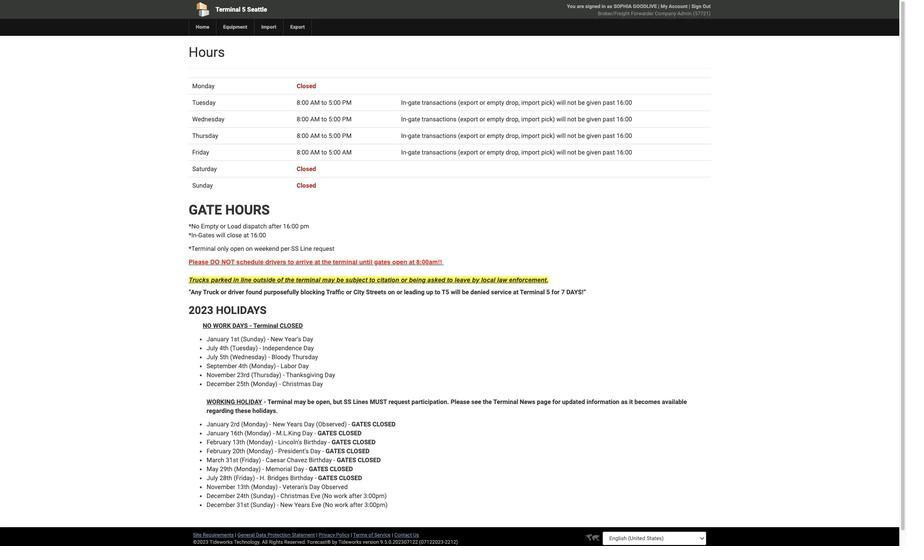Task type: locate. For each thing, give the bounding box(es) containing it.
1 import from the top
[[521, 99, 540, 106]]

16:00 for wednesday
[[617, 116, 632, 123]]

1 vertical spatial as
[[621, 398, 628, 405]]

on
[[246, 245, 253, 252], [388, 289, 395, 296]]

0 vertical spatial 5
[[242, 6, 246, 13]]

work
[[213, 322, 231, 329]]

3 gate from the top
[[408, 132, 420, 139]]

0 vertical spatial after
[[268, 223, 281, 230]]

terminal inside terminal 5 seattle link
[[216, 6, 240, 13]]

(export for thursday
[[458, 132, 478, 139]]

work
[[334, 492, 347, 500], [335, 501, 348, 509]]

3 import from the top
[[521, 132, 540, 139]]

3 july from the top
[[207, 474, 218, 482]]

parked
[[211, 276, 231, 284]]

in right signed
[[602, 4, 606, 9]]

25th
[[237, 380, 249, 388]]

4 8:00 from the top
[[297, 149, 309, 156]]

1 horizontal spatial as
[[621, 398, 628, 405]]

january down regarding
[[207, 421, 229, 428]]

line
[[300, 245, 312, 252]]

3 closed from the top
[[297, 182, 316, 189]]

for right the page
[[552, 398, 560, 405]]

protection
[[267, 532, 291, 538]]

the right see
[[483, 398, 492, 405]]

request inside - terminal may be open, but ss lines must request participation. please see the terminal news page for updated information as it becomes available regarding these holidays.
[[389, 398, 410, 405]]

in- for friday
[[401, 149, 408, 156]]

1 vertical spatial january
[[207, 421, 229, 428]]

(friday) up 24th
[[234, 474, 255, 482]]

of up version
[[368, 532, 373, 538]]

(monday) inside january 1st (sunday) - new year's day july 4th (tuesday) - independence day july 5th (wednesday) - bloody thursday september 4th (monday) - labor day november 23rd (thursday) - thanksgiving day
[[249, 362, 276, 370]]

0 vertical spatial 3:00pm)
[[363, 492, 387, 500]]

2 pick) from the top
[[541, 116, 555, 123]]

july down may
[[207, 474, 218, 482]]

in-gate transactions (export or empty drop, import pick) will not be given past 16:00 for wednesday
[[401, 116, 632, 123]]

import for wednesday
[[521, 116, 540, 123]]

pick) for wednesday
[[541, 116, 555, 123]]

3 8:00 am to 5:00 pm from the top
[[297, 132, 352, 139]]

ss right the but
[[344, 398, 351, 405]]

2 empty from the top
[[487, 116, 504, 123]]

day right "year's"
[[303, 336, 313, 343]]

new down veteran's
[[280, 501, 293, 509]]

in left line
[[233, 276, 239, 284]]

on down citation
[[388, 289, 395, 296]]

bridges
[[267, 474, 289, 482]]

1 vertical spatial july
[[207, 353, 218, 361]]

past for tuesday
[[603, 99, 615, 106]]

0 vertical spatial on
[[246, 245, 253, 252]]

1 horizontal spatial 5
[[546, 289, 550, 296]]

1 transactions from the top
[[422, 99, 457, 106]]

0 vertical spatial january
[[207, 336, 229, 343]]

1 horizontal spatial thursday
[[292, 353, 318, 361]]

sign out link
[[691, 4, 711, 9]]

2 vertical spatial closed
[[297, 182, 316, 189]]

lincoln's
[[278, 439, 302, 446]]

1 horizontal spatial please
[[451, 398, 470, 405]]

| left general
[[235, 532, 236, 538]]

request
[[313, 245, 334, 252], [389, 398, 410, 405]]

forwarder
[[631, 11, 654, 17]]

in- for thursday
[[401, 132, 408, 139]]

january left 16th
[[207, 430, 229, 437]]

3 pm from the top
[[342, 132, 352, 139]]

0 horizontal spatial on
[[246, 245, 253, 252]]

0 vertical spatial (sunday)
[[241, 336, 266, 343]]

3 in- from the top
[[401, 132, 408, 139]]

0 vertical spatial as
[[607, 4, 612, 9]]

july up september
[[207, 345, 218, 352]]

drop, for thursday
[[506, 132, 520, 139]]

citation
[[377, 276, 399, 284]]

| up 9.5.0.202307122
[[392, 532, 393, 538]]

equipment
[[223, 24, 247, 30]]

2 gate from the top
[[408, 116, 420, 123]]

0 vertical spatial request
[[313, 245, 334, 252]]

terminal up equipment
[[216, 6, 240, 13]]

1 vertical spatial of
[[368, 532, 373, 538]]

16:00 for thursday
[[617, 132, 632, 139]]

2 vertical spatial 8:00 am to 5:00 pm
[[297, 132, 352, 139]]

4 not from the top
[[567, 149, 576, 156]]

0 horizontal spatial ss
[[291, 245, 299, 252]]

new inside january 1st (sunday) - new year's day july 4th (tuesday) - independence day july 5th (wednesday) - bloody thursday september 4th (monday) - labor day november 23rd (thursday) - thanksgiving day
[[271, 336, 283, 343]]

please left see
[[451, 398, 470, 405]]

pick) for friday
[[541, 149, 555, 156]]

by down privacy policy link
[[332, 539, 337, 545]]

please down the *terminal
[[189, 259, 209, 266]]

1 horizontal spatial 4th
[[239, 362, 248, 370]]

am for friday
[[310, 149, 320, 156]]

2 given from the top
[[586, 116, 601, 123]]

thursday down wednesday on the left top
[[192, 132, 218, 139]]

year's
[[285, 336, 301, 343]]

1 drop, from the top
[[506, 99, 520, 106]]

transactions for friday
[[422, 149, 457, 156]]

1 gate from the top
[[408, 99, 420, 106]]

years up m.l.king
[[287, 421, 302, 428]]

1 pm from the top
[[342, 99, 352, 106]]

of up the purposefully
[[277, 276, 283, 284]]

1 vertical spatial (no
[[323, 501, 333, 509]]

0 horizontal spatial request
[[313, 245, 334, 252]]

day down thanksgiving
[[312, 380, 323, 388]]

0 vertical spatial july
[[207, 345, 218, 352]]

2023 holidays
[[189, 304, 267, 317]]

import link
[[254, 19, 283, 36]]

terminal may
[[267, 398, 306, 405]]

2 july from the top
[[207, 353, 218, 361]]

1 vertical spatial 8:00 am to 5:00 pm
[[297, 116, 352, 123]]

0 horizontal spatial thursday
[[192, 132, 218, 139]]

- inside - terminal may be open, but ss lines must request participation. please see the terminal news page for updated information as it becomes available regarding these holidays.
[[264, 398, 266, 405]]

1 horizontal spatial request
[[389, 398, 410, 405]]

import for tuesday
[[521, 99, 540, 106]]

after inside *no empty or load dispatch after 16:00 pm *in-gates will close at 16:00
[[268, 223, 281, 230]]

thursday up thanksgiving
[[292, 353, 318, 361]]

1 vertical spatial 13th
[[237, 483, 249, 491]]

3 given from the top
[[586, 132, 601, 139]]

0 vertical spatial pm
[[342, 99, 352, 106]]

2 8:00 from the top
[[297, 116, 309, 123]]

am for thursday
[[310, 132, 320, 139]]

hours
[[189, 44, 225, 60]]

past for thursday
[[603, 132, 615, 139]]

*terminal
[[189, 245, 216, 252]]

4 given from the top
[[586, 149, 601, 156]]

found
[[246, 289, 262, 296]]

1 vertical spatial new
[[273, 421, 285, 428]]

"any
[[189, 289, 202, 296]]

0 horizontal spatial open
[[230, 245, 244, 252]]

information
[[587, 398, 620, 405]]

on up schedule
[[246, 245, 253, 252]]

july inside january 2rd (monday) - new years day (observed) - gates closed january 16th (monday) - m.l.king day - gates closed february 13th (monday) - lincoln's birthday - gates closed february 20th (monday) - president's day - gates closed march 31st (friday) - caesar chavez birthday - gates closed may 29th (monday) - memorial day - gates closed july 28th (friday) - h. bridges birthday - gates closed november 13th (monday) - veteran's day observed december 24th (sunday) - christmas eve (no work after 3:00pm) december 31st (sunday) - new years eve (no work after 3:00pm)
[[207, 474, 218, 482]]

3 8:00 from the top
[[297, 132, 309, 139]]

*no empty or load dispatch after 16:00 pm *in-gates will close at 16:00
[[189, 223, 312, 239]]

1 vertical spatial ss
[[344, 398, 351, 405]]

4 5:00 from the top
[[329, 149, 341, 156]]

8:00 am to 5:00 pm for wednesday
[[297, 116, 352, 123]]

in inside you are signed in as sophia goodlive | my account | sign out broker/freight forwarder company admin (57721)
[[602, 4, 606, 9]]

christmas down veteran's
[[280, 492, 309, 500]]

8:00 am to 5:00 pm for tuesday
[[297, 99, 352, 106]]

0 vertical spatial ss
[[291, 245, 299, 252]]

terminal
[[216, 6, 240, 13], [520, 289, 545, 296], [253, 322, 278, 329], [493, 398, 518, 405]]

day right m.l.king
[[302, 430, 313, 437]]

1 vertical spatial december
[[207, 492, 235, 500]]

4 drop, from the top
[[506, 149, 520, 156]]

*in-
[[189, 232, 198, 239]]

23rd
[[237, 371, 250, 379]]

2 5:00 from the top
[[329, 116, 341, 123]]

0 horizontal spatial the
[[285, 276, 294, 284]]

3 pick) from the top
[[541, 132, 555, 139]]

0 vertical spatial closed
[[297, 82, 316, 90]]

of inside site requirements | general data protection statement | privacy policy | terms of service | contact us ©2023 tideworks technology. all rights reserved. forecast® by tideworks version 9.5.0.202307122 (07122023-2212)
[[368, 532, 373, 538]]

13th up 20th
[[233, 439, 245, 446]]

0 horizontal spatial by
[[332, 539, 337, 545]]

5:00
[[329, 99, 341, 106], [329, 116, 341, 123], [329, 132, 341, 139], [329, 149, 341, 156]]

3 transactions from the top
[[422, 132, 457, 139]]

1 january from the top
[[207, 336, 229, 343]]

1 vertical spatial (sunday)
[[251, 492, 276, 500]]

4 in- from the top
[[401, 149, 408, 156]]

it
[[629, 398, 633, 405]]

1 (export from the top
[[458, 99, 478, 106]]

for left 7
[[552, 289, 560, 296]]

in- for wednesday
[[401, 116, 408, 123]]

2212)
[[445, 539, 458, 545]]

1 vertical spatial (friday)
[[234, 474, 255, 482]]

0 horizontal spatial as
[[607, 4, 612, 9]]

8:00 for friday
[[297, 149, 309, 156]]

terminal left until
[[333, 259, 357, 266]]

open right gates
[[392, 259, 407, 266]]

2 (export from the top
[[458, 116, 478, 123]]

ss inside - terminal may be open, but ss lines must request participation. please see the terminal news page for updated information as it becomes available regarding these holidays.
[[344, 398, 351, 405]]

as inside you are signed in as sophia goodlive | my account | sign out broker/freight forwarder company admin (57721)
[[607, 4, 612, 9]]

close
[[227, 232, 242, 239]]

1 vertical spatial christmas
[[280, 492, 309, 500]]

request for line
[[313, 245, 334, 252]]

5 left 7
[[546, 289, 550, 296]]

drop,
[[506, 99, 520, 106], [506, 116, 520, 123], [506, 132, 520, 139], [506, 149, 520, 156]]

3 drop, from the top
[[506, 132, 520, 139]]

gate hours
[[189, 202, 270, 218]]

0 vertical spatial (no
[[322, 492, 332, 500]]

thanksgiving
[[286, 371, 323, 379]]

given for wednesday
[[586, 116, 601, 123]]

1 vertical spatial thursday
[[292, 353, 318, 361]]

november
[[207, 371, 235, 379], [207, 483, 235, 491]]

transactions for wednesday
[[422, 116, 457, 123]]

8:00 for thursday
[[297, 132, 309, 139]]

transactions for tuesday
[[422, 99, 457, 106]]

july left "5th"
[[207, 353, 218, 361]]

2 pm from the top
[[342, 116, 352, 123]]

in-gate transactions (export or empty drop, import pick) will not be given past 16:00 for friday
[[401, 149, 632, 156]]

terminal up blocking
[[296, 276, 320, 284]]

1 horizontal spatial by
[[472, 276, 479, 284]]

*no
[[189, 223, 199, 230]]

2 in- from the top
[[401, 116, 408, 123]]

day left "(observed)"
[[304, 421, 314, 428]]

0 vertical spatial thursday
[[192, 132, 218, 139]]

1 8:00 from the top
[[297, 99, 309, 106]]

transactions for thursday
[[422, 132, 457, 139]]

new up independence
[[271, 336, 283, 343]]

0 horizontal spatial of
[[277, 276, 283, 284]]

november down 28th
[[207, 483, 235, 491]]

per
[[281, 245, 290, 252]]

by left local
[[472, 276, 479, 284]]

1 horizontal spatial of
[[368, 532, 373, 538]]

pm for wednesday
[[342, 116, 352, 123]]

president's
[[278, 448, 309, 455]]

5:00 for tuesday
[[329, 99, 341, 106]]

4 transactions from the top
[[422, 149, 457, 156]]

8:00 for tuesday
[[297, 99, 309, 106]]

0 horizontal spatial 4th
[[220, 345, 229, 352]]

3 empty from the top
[[487, 132, 504, 139]]

import
[[521, 99, 540, 106], [521, 116, 540, 123], [521, 132, 540, 139], [521, 149, 540, 156]]

years down veteran's
[[294, 501, 310, 509]]

2 8:00 am to 5:00 pm from the top
[[297, 116, 352, 123]]

january for january 2rd (monday) - new years day (observed) - gates closed january 16th (monday) - m.l.king day - gates closed february 13th (monday) - lincoln's birthday - gates closed february 20th (monday) - president's day - gates closed march 31st (friday) - caesar chavez birthday - gates closed may 29th (monday) - memorial day - gates closed july 28th (friday) - h. bridges birthday - gates closed november 13th (monday) - veteran's day observed december 24th (sunday) - christmas eve (no work after 3:00pm) december 31st (sunday) - new years eve (no work after 3:00pm)
[[207, 421, 229, 428]]

the inside - terminal may be open, but ss lines must request participation. please see the terminal news page for updated information as it becomes available regarding these holidays.
[[483, 398, 492, 405]]

bloody
[[272, 353, 291, 361]]

out
[[703, 4, 711, 9]]

31st down 24th
[[237, 501, 249, 509]]

"any truck or driver found purposefully blocking traffic or city streets on or leading up to t5 will be denied service at terminal 5 for 7 days!"
[[189, 289, 586, 296]]

1 past from the top
[[603, 99, 615, 106]]

1 horizontal spatial the
[[322, 259, 331, 266]]

0 vertical spatial 31st
[[226, 457, 238, 464]]

31st up 29th
[[226, 457, 238, 464]]

0 vertical spatial december
[[207, 380, 235, 388]]

2 not from the top
[[567, 116, 576, 123]]

gates
[[352, 421, 371, 428], [318, 430, 337, 437], [332, 439, 351, 446], [326, 448, 345, 455], [337, 457, 356, 464], [309, 465, 328, 473], [318, 474, 337, 482]]

0 vertical spatial years
[[287, 421, 302, 428]]

city
[[353, 289, 364, 296]]

1 vertical spatial birthday
[[309, 457, 332, 464]]

1 horizontal spatial on
[[388, 289, 395, 296]]

request up please do not schedule drivers to arrive at the terminal until gates open at 8:00am!!
[[313, 245, 334, 252]]

h.
[[260, 474, 266, 482]]

1 horizontal spatial open
[[392, 259, 407, 266]]

gate
[[189, 202, 222, 218]]

you
[[567, 4, 576, 9]]

2 drop, from the top
[[506, 116, 520, 123]]

16:00 for tuesday
[[617, 99, 632, 106]]

1 vertical spatial terminal
[[296, 276, 320, 284]]

will for wednesday
[[557, 116, 566, 123]]

1 8:00 am to 5:00 pm from the top
[[297, 99, 352, 106]]

5:00 for thursday
[[329, 132, 341, 139]]

christmas
[[282, 380, 311, 388], [280, 492, 309, 500]]

0 vertical spatial new
[[271, 336, 283, 343]]

2 vertical spatial the
[[483, 398, 492, 405]]

in-gate transactions (export or empty drop, import pick) will not be given past 16:00 for thursday
[[401, 132, 632, 139]]

4th up "5th"
[[220, 345, 229, 352]]

3 past from the top
[[603, 132, 615, 139]]

(monday)
[[249, 362, 276, 370], [251, 380, 277, 388], [241, 421, 268, 428], [245, 430, 271, 437], [247, 439, 273, 446], [247, 448, 273, 455], [234, 465, 261, 473], [251, 483, 278, 491]]

request right must
[[389, 398, 410, 405]]

caesar
[[266, 457, 285, 464]]

1 closed from the top
[[297, 82, 316, 90]]

ss right per
[[291, 245, 299, 252]]

4 past from the top
[[603, 149, 615, 156]]

1 pick) from the top
[[541, 99, 555, 106]]

saturday
[[192, 165, 217, 173]]

1 in-gate transactions (export or empty drop, import pick) will not be given past 16:00 from the top
[[401, 99, 632, 106]]

4 in-gate transactions (export or empty drop, import pick) will not be given past 16:00 from the top
[[401, 149, 632, 156]]

day right independence
[[303, 345, 314, 352]]

january inside january 1st (sunday) - new year's day july 4th (tuesday) - independence day july 5th (wednesday) - bloody thursday september 4th (monday) - labor day november 23rd (thursday) - thanksgiving day
[[207, 336, 229, 343]]

1 not from the top
[[567, 99, 576, 106]]

reserved.
[[284, 539, 306, 545]]

for
[[552, 289, 560, 296], [552, 398, 560, 405]]

2 in-gate transactions (export or empty drop, import pick) will not be given past 16:00 from the top
[[401, 116, 632, 123]]

dispatch
[[243, 223, 267, 230]]

1 vertical spatial years
[[294, 501, 310, 509]]

2 vertical spatial birthday
[[290, 474, 313, 482]]

labor
[[281, 362, 297, 370]]

days!"
[[566, 289, 586, 296]]

4 pick) from the top
[[541, 149, 555, 156]]

page
[[537, 398, 551, 405]]

2 january from the top
[[207, 421, 229, 428]]

january 1st (sunday) - new year's day july 4th (tuesday) - independence day july 5th (wednesday) - bloody thursday september 4th (monday) - labor day november 23rd (thursday) - thanksgiving day
[[207, 336, 335, 379]]

as left it
[[621, 398, 628, 405]]

export
[[290, 24, 305, 30]]

1 vertical spatial by
[[332, 539, 337, 545]]

1 5:00 from the top
[[329, 99, 341, 106]]

leading
[[404, 289, 425, 296]]

weekend
[[254, 245, 279, 252]]

13th up 24th
[[237, 483, 249, 491]]

after
[[268, 223, 281, 230], [349, 492, 362, 500], [350, 501, 363, 509]]

20th
[[233, 448, 245, 455]]

5 left seattle
[[242, 6, 246, 13]]

at right close
[[243, 232, 249, 239]]

(friday) down 20th
[[240, 457, 261, 464]]

january down work
[[207, 336, 229, 343]]

1 vertical spatial february
[[207, 448, 231, 455]]

terminal 5 seattle
[[216, 6, 267, 13]]

0 vertical spatial by
[[472, 276, 479, 284]]

1 in- from the top
[[401, 99, 408, 106]]

as up broker/freight
[[607, 4, 612, 9]]

open down close
[[230, 245, 244, 252]]

0 vertical spatial in
[[602, 4, 606, 9]]

t5
[[442, 289, 449, 296]]

1 vertical spatial in
[[233, 276, 239, 284]]

1 vertical spatial the
[[285, 276, 294, 284]]

christmas down thanksgiving
[[282, 380, 311, 388]]

of
[[277, 276, 283, 284], [368, 532, 373, 538]]

0 horizontal spatial 5
[[242, 6, 246, 13]]

birthday up "president's"
[[304, 439, 327, 446]]

goodlive
[[633, 4, 657, 9]]

0 vertical spatial february
[[207, 439, 231, 446]]

-
[[249, 322, 252, 329], [267, 336, 269, 343], [259, 345, 261, 352], [268, 353, 270, 361], [277, 362, 279, 370], [283, 371, 285, 379], [279, 380, 281, 388], [264, 398, 266, 405], [269, 421, 271, 428], [348, 421, 350, 428], [273, 430, 275, 437], [314, 430, 316, 437], [275, 439, 277, 446], [328, 439, 330, 446], [275, 448, 277, 455], [322, 448, 324, 455], [262, 457, 264, 464], [333, 457, 335, 464], [262, 465, 264, 473], [306, 465, 307, 473], [256, 474, 258, 482], [315, 474, 316, 482], [279, 483, 281, 491], [277, 492, 279, 500], [277, 501, 279, 509]]

driver
[[228, 289, 244, 296]]

1 vertical spatial 3:00pm)
[[364, 501, 388, 509]]

the up the purposefully
[[285, 276, 294, 284]]

gate for friday
[[408, 149, 420, 156]]

or
[[480, 99, 485, 106], [480, 116, 485, 123], [480, 132, 485, 139], [480, 149, 485, 156], [220, 223, 226, 230], [401, 276, 407, 284], [221, 289, 226, 296], [346, 289, 352, 296], [397, 289, 402, 296]]

2 vertical spatial july
[[207, 474, 218, 482]]

birthday up veteran's
[[290, 474, 313, 482]]

2 horizontal spatial the
[[483, 398, 492, 405]]

2 past from the top
[[603, 116, 615, 123]]

terminal left news
[[493, 398, 518, 405]]

1 vertical spatial 31st
[[237, 501, 249, 509]]

in- for tuesday
[[401, 99, 408, 106]]

1 vertical spatial open
[[392, 259, 407, 266]]

0 vertical spatial eve
[[311, 492, 320, 500]]

3 not from the top
[[567, 132, 576, 139]]

4th up the 23rd
[[239, 362, 248, 370]]

0 vertical spatial for
[[552, 289, 560, 296]]

16:00 for friday
[[617, 149, 632, 156]]

1 november from the top
[[207, 371, 235, 379]]

0 vertical spatial of
[[277, 276, 283, 284]]

my account link
[[661, 4, 688, 9]]

not for wednesday
[[567, 116, 576, 123]]

birthday right "chavez"
[[309, 457, 332, 464]]

in-gate transactions (export or empty drop, import pick) will not be given past 16:00 for tuesday
[[401, 99, 632, 106]]

broker/freight
[[598, 11, 630, 17]]

2 import from the top
[[521, 116, 540, 123]]

3 5:00 from the top
[[329, 132, 341, 139]]

forecast®
[[307, 539, 331, 545]]

4 (export from the top
[[458, 149, 478, 156]]

chavez
[[287, 457, 307, 464]]

4 gate from the top
[[408, 149, 420, 156]]

pm for tuesday
[[342, 99, 352, 106]]

1 given from the top
[[586, 99, 601, 106]]

0 vertical spatial 8:00 am to 5:00 pm
[[297, 99, 352, 106]]

november down september
[[207, 371, 235, 379]]

general
[[238, 532, 255, 538]]

0 vertical spatial (friday)
[[240, 457, 261, 464]]

2 transactions from the top
[[422, 116, 457, 123]]

3 (export from the top
[[458, 132, 478, 139]]

4 import from the top
[[521, 149, 540, 156]]

2 closed from the top
[[297, 165, 316, 173]]

1 vertical spatial november
[[207, 483, 235, 491]]

0 vertical spatial november
[[207, 371, 235, 379]]

export link
[[283, 19, 312, 36]]

terminal right days
[[253, 322, 278, 329]]

2 november from the top
[[207, 483, 235, 491]]

0 vertical spatial open
[[230, 245, 244, 252]]

not
[[567, 99, 576, 106], [567, 116, 576, 123], [567, 132, 576, 139], [567, 149, 576, 156]]

1 vertical spatial for
[[552, 398, 560, 405]]

4 empty from the top
[[487, 149, 504, 156]]

drop, for tuesday
[[506, 99, 520, 106]]

2 vertical spatial pm
[[342, 132, 352, 139]]

5
[[242, 6, 246, 13], [546, 289, 550, 296]]

independence
[[263, 345, 302, 352]]

3 in-gate transactions (export or empty drop, import pick) will not be given past 16:00 from the top
[[401, 132, 632, 139]]

1 empty from the top
[[487, 99, 504, 106]]

the up the may at the bottom of the page
[[322, 259, 331, 266]]

1 february from the top
[[207, 439, 231, 446]]

day right "president's"
[[310, 448, 321, 455]]

new up m.l.king
[[273, 421, 285, 428]]

m.l.king
[[276, 430, 301, 437]]

transactions
[[422, 99, 457, 106], [422, 116, 457, 123], [422, 132, 457, 139], [422, 149, 457, 156]]

1 vertical spatial pm
[[342, 116, 352, 123]]



Task type: describe. For each thing, give the bounding box(es) containing it.
data
[[256, 532, 266, 538]]

thursday inside january 1st (sunday) - new year's day july 4th (tuesday) - independence day july 5th (wednesday) - bloody thursday september 4th (monday) - labor day november 23rd (thursday) - thanksgiving day
[[292, 353, 318, 361]]

(observed)
[[316, 421, 347, 428]]

november inside january 2rd (monday) - new years day (observed) - gates closed january 16th (monday) - m.l.king day - gates closed february 13th (monday) - lincoln's birthday - gates closed february 20th (monday) - president's day - gates closed march 31st (friday) - caesar chavez birthday - gates closed may 29th (monday) - memorial day - gates closed july 28th (friday) - h. bridges birthday - gates closed november 13th (monday) - veteran's day observed december 24th (sunday) - christmas eve (no work after 3:00pm) december 31st (sunday) - new years eve (no work after 3:00pm)
[[207, 483, 235, 491]]

not for tuesday
[[567, 99, 576, 106]]

| left sign
[[689, 4, 690, 9]]

8:00 for wednesday
[[297, 116, 309, 123]]

1st
[[230, 336, 239, 343]]

lines
[[353, 398, 368, 405]]

gate for tuesday
[[408, 99, 420, 106]]

not
[[221, 259, 235, 266]]

0 horizontal spatial please
[[189, 259, 209, 266]]

(export for tuesday
[[458, 99, 478, 106]]

8:00 am to 5:00 pm for thursday
[[297, 132, 352, 139]]

seattle
[[247, 6, 267, 13]]

0 vertical spatial the
[[322, 259, 331, 266]]

by inside site requirements | general data protection statement | privacy policy | terms of service | contact us ©2023 tideworks technology. all rights reserved. forecast® by tideworks version 9.5.0.202307122 (07122023-2212)
[[332, 539, 337, 545]]

5th
[[220, 353, 229, 361]]

asked
[[427, 276, 445, 284]]

empty for wednesday
[[487, 116, 504, 123]]

*terminal only open on weekend per ss line request
[[189, 245, 334, 252]]

2 vertical spatial (sunday)
[[251, 501, 275, 509]]

sign
[[691, 4, 701, 9]]

january 2rd (monday) - new years day (observed) - gates closed january 16th (monday) - m.l.king day - gates closed february 13th (monday) - lincoln's birthday - gates closed february 20th (monday) - president's day - gates closed march 31st (friday) - caesar chavez birthday - gates closed may 29th (monday) - memorial day - gates closed july 28th (friday) - h. bridges birthday - gates closed november 13th (monday) - veteran's day observed december 24th (sunday) - christmas eve (no work after 3:00pm) december 31st (sunday) - new years eve (no work after 3:00pm)
[[207, 421, 396, 509]]

day right thanksgiving
[[325, 371, 335, 379]]

working holiday
[[207, 398, 262, 405]]

outside
[[253, 276, 275, 284]]

am for wednesday
[[310, 116, 320, 123]]

at inside *no empty or load dispatch after 16:00 pm *in-gates will close at 16:00
[[243, 232, 249, 239]]

1 vertical spatial on
[[388, 289, 395, 296]]

given for thursday
[[586, 132, 601, 139]]

request for must
[[389, 398, 410, 405]]

home link
[[189, 19, 216, 36]]

pick) for tuesday
[[541, 99, 555, 106]]

0 horizontal spatial terminal
[[296, 276, 320, 284]]

friday
[[192, 149, 209, 156]]

1 vertical spatial eve
[[311, 501, 321, 509]]

subject
[[345, 276, 367, 284]]

trucks
[[189, 276, 209, 284]]

enforcement.
[[509, 276, 548, 284]]

terms of service link
[[353, 532, 391, 538]]

1 vertical spatial work
[[335, 501, 348, 509]]

given for tuesday
[[586, 99, 601, 106]]

statement
[[292, 532, 315, 538]]

2 vertical spatial after
[[350, 501, 363, 509]]

admin
[[677, 11, 692, 17]]

9.5.0.202307122
[[380, 539, 418, 545]]

working
[[207, 398, 235, 405]]

september
[[207, 362, 237, 370]]

signed
[[585, 4, 600, 9]]

0 vertical spatial christmas
[[282, 380, 311, 388]]

contact us link
[[394, 532, 419, 538]]

(thursday)
[[251, 371, 281, 379]]

closed for saturday
[[297, 165, 316, 173]]

no work days - terminal closed
[[203, 322, 303, 329]]

closed for monday
[[297, 82, 316, 90]]

empty for thursday
[[487, 132, 504, 139]]

do
[[210, 259, 220, 266]]

7
[[561, 289, 565, 296]]

at right arrive
[[315, 259, 320, 266]]

empty for tuesday
[[487, 99, 504, 106]]

1 july from the top
[[207, 345, 218, 352]]

new for years
[[273, 421, 285, 428]]

empty for friday
[[487, 149, 504, 156]]

company
[[655, 11, 676, 17]]

privacy policy link
[[319, 532, 350, 538]]

as inside - terminal may be open, but ss lines must request participation. please see the terminal news page for updated information as it becomes available regarding these holidays.
[[621, 398, 628, 405]]

am for tuesday
[[310, 99, 320, 106]]

2 vertical spatial new
[[280, 501, 293, 509]]

terminal inside - terminal may be open, but ss lines must request participation. please see the terminal news page for updated information as it becomes available regarding these holidays.
[[493, 398, 518, 405]]

at left 8:00am!!
[[409, 259, 415, 266]]

1 horizontal spatial terminal
[[333, 259, 357, 266]]

given for friday
[[586, 149, 601, 156]]

1 vertical spatial after
[[349, 492, 362, 500]]

(export for friday
[[458, 149, 478, 156]]

drop, for wednesday
[[506, 116, 520, 123]]

2 december from the top
[[207, 492, 235, 500]]

at right service
[[513, 289, 519, 296]]

will for tuesday
[[557, 99, 566, 106]]

no
[[203, 322, 211, 329]]

past for friday
[[603, 149, 615, 156]]

will inside *no empty or load dispatch after 16:00 pm *in-gates will close at 16:00
[[216, 232, 225, 239]]

5 inside terminal 5 seattle link
[[242, 6, 246, 13]]

gates
[[374, 259, 391, 266]]

2rd
[[230, 421, 240, 428]]

pick) for thursday
[[541, 132, 555, 139]]

these
[[235, 407, 251, 414]]

29th
[[220, 465, 233, 473]]

for inside - terminal may be open, but ss lines must request participation. please see the terminal news page for updated information as it becomes available regarding these holidays.
[[552, 398, 560, 405]]

will for friday
[[557, 149, 566, 156]]

1 december from the top
[[207, 380, 235, 388]]

closed for sunday
[[297, 182, 316, 189]]

past for wednesday
[[603, 116, 615, 123]]

pm for thursday
[[342, 132, 352, 139]]

terminal down the enforcement. on the right bottom of page
[[520, 289, 545, 296]]

leave
[[455, 276, 470, 284]]

import
[[261, 24, 276, 30]]

28th
[[220, 474, 232, 482]]

participation.
[[411, 398, 449, 405]]

not for friday
[[567, 149, 576, 156]]

but
[[333, 398, 342, 405]]

- terminal may be open, but ss lines must request participation. please see the terminal news page for updated information as it becomes available regarding these holidays.
[[207, 398, 687, 414]]

2 february from the top
[[207, 448, 231, 455]]

must
[[370, 398, 387, 405]]

5:00 for friday
[[329, 149, 341, 156]]

| up forecast® on the bottom left
[[316, 532, 317, 538]]

holiday
[[236, 398, 262, 405]]

import for friday
[[521, 149, 540, 156]]

privacy
[[319, 532, 335, 538]]

requirements
[[203, 532, 234, 538]]

0 vertical spatial 13th
[[233, 439, 245, 446]]

(sunday) inside january 1st (sunday) - new year's day july 4th (tuesday) - independence day july 5th (wednesday) - bloody thursday september 4th (monday) - labor day november 23rd (thursday) - thanksgiving day
[[241, 336, 266, 343]]

please inside - terminal may be open, but ss lines must request participation. please see the terminal news page for updated information as it becomes available regarding these holidays.
[[451, 398, 470, 405]]

0 horizontal spatial in
[[233, 276, 239, 284]]

policy
[[336, 532, 350, 538]]

being
[[409, 276, 426, 284]]

veteran's
[[283, 483, 308, 491]]

0 vertical spatial birthday
[[304, 439, 327, 446]]

truck
[[203, 289, 219, 296]]

arrive
[[296, 259, 313, 266]]

denied
[[470, 289, 489, 296]]

empty
[[201, 223, 219, 230]]

christmas inside january 2rd (monday) - new years day (observed) - gates closed january 16th (monday) - m.l.king day - gates closed february 13th (monday) - lincoln's birthday - gates closed february 20th (monday) - president's day - gates closed march 31st (friday) - caesar chavez birthday - gates closed may 29th (monday) - memorial day - gates closed july 28th (friday) - h. bridges birthday - gates closed november 13th (monday) - veteran's day observed december 24th (sunday) - christmas eve (no work after 3:00pm) december 31st (sunday) - new years eve (no work after 3:00pm)
[[280, 492, 309, 500]]

day right veteran's
[[309, 483, 320, 491]]

0 vertical spatial work
[[334, 492, 347, 500]]

gate for wednesday
[[408, 116, 420, 123]]

day up thanksgiving
[[298, 362, 309, 370]]

| left my
[[658, 4, 659, 9]]

gate for thursday
[[408, 132, 420, 139]]

1 vertical spatial 5
[[546, 289, 550, 296]]

or inside *no empty or load dispatch after 16:00 pm *in-gates will close at 16:00
[[220, 223, 226, 230]]

5:00 for wednesday
[[329, 116, 341, 123]]

| up tideworks
[[351, 532, 352, 538]]

3 january from the top
[[207, 430, 229, 437]]

until
[[359, 259, 372, 266]]

3 december from the top
[[207, 501, 235, 509]]

day down "chavez"
[[294, 465, 304, 473]]

memorial
[[266, 465, 292, 473]]

16th
[[230, 430, 243, 437]]

drop, for friday
[[506, 149, 520, 156]]

monday
[[192, 82, 215, 90]]

days
[[232, 322, 248, 329]]

may
[[322, 276, 335, 284]]

regarding
[[207, 407, 234, 414]]

blocking
[[301, 289, 325, 296]]

drivers
[[265, 259, 286, 266]]

up
[[426, 289, 433, 296]]

8:00am!!
[[416, 259, 442, 266]]

december 25th (monday) - christmas day
[[207, 380, 323, 388]]

march
[[207, 457, 224, 464]]

will for thursday
[[557, 132, 566, 139]]

site
[[193, 532, 202, 538]]

my
[[661, 4, 668, 9]]

0 vertical spatial 4th
[[220, 345, 229, 352]]

import for thursday
[[521, 132, 540, 139]]

january for january 1st (sunday) - new year's day july 4th (tuesday) - independence day july 5th (wednesday) - bloody thursday september 4th (monday) - labor day november 23rd (thursday) - thanksgiving day
[[207, 336, 229, 343]]

(export for wednesday
[[458, 116, 478, 123]]

not for thursday
[[567, 132, 576, 139]]

general data protection statement link
[[238, 532, 315, 538]]

you are signed in as sophia goodlive | my account | sign out broker/freight forwarder company admin (57721)
[[567, 4, 711, 17]]

november inside january 1st (sunday) - new year's day july 4th (tuesday) - independence day july 5th (wednesday) - bloody thursday september 4th (monday) - labor day november 23rd (thursday) - thanksgiving day
[[207, 371, 235, 379]]

all
[[262, 539, 268, 545]]

be inside - terminal may be open, but ss lines must request participation. please see the terminal news page for updated information as it becomes available regarding these holidays.
[[307, 398, 314, 405]]

new for year's
[[271, 336, 283, 343]]

updated
[[562, 398, 585, 405]]



Task type: vqa. For each thing, say whether or not it's contained in the screenshot.
SUBJECT on the left bottom of the page
yes



